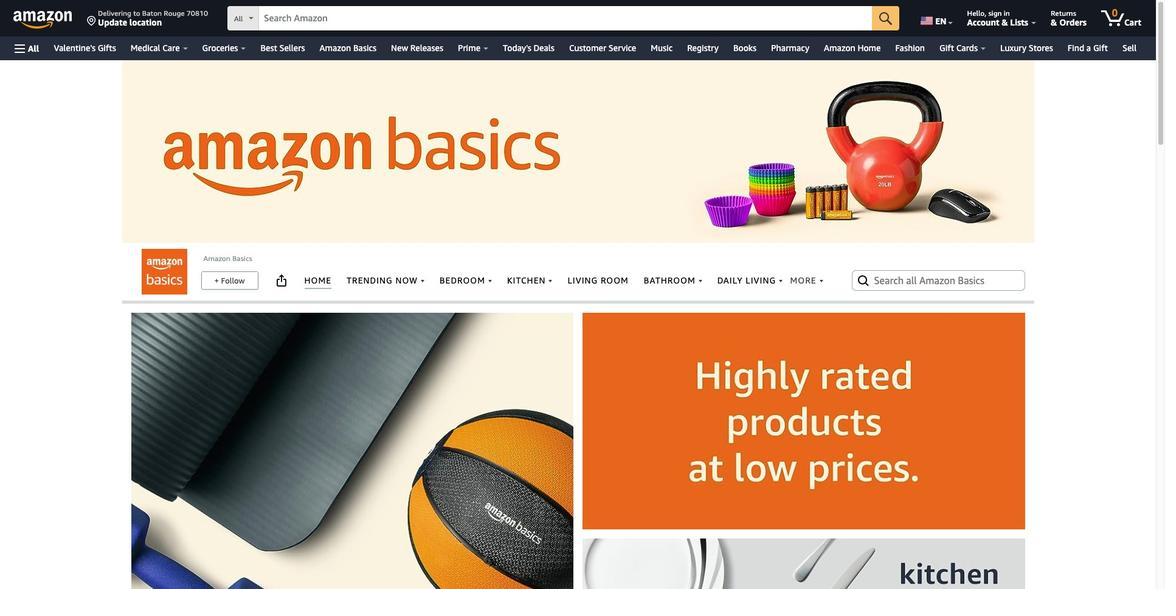 Task type: vqa. For each thing, say whether or not it's contained in the screenshot.
'deliver to test san franc... 94110‌'
no



Task type: locate. For each thing, give the bounding box(es) containing it.
1 gift from the left
[[940, 43, 955, 53]]

basics
[[354, 43, 377, 53], [232, 254, 252, 263]]

navigation navigation
[[0, 0, 1157, 60]]

fashion link
[[889, 40, 933, 57]]

rouge
[[164, 9, 185, 18]]

0 horizontal spatial amazon basics link
[[204, 254, 252, 263]]

0 horizontal spatial amazon
[[204, 254, 231, 263]]

location
[[129, 17, 162, 27]]

en link
[[914, 3, 959, 33]]

amazon basics link up "+ follow"
[[204, 254, 252, 263]]

0 vertical spatial amazon basics
[[320, 43, 377, 53]]

care
[[163, 43, 180, 53]]

amazon basics
[[320, 43, 377, 53], [204, 254, 252, 263]]

amazon
[[320, 43, 351, 53], [825, 43, 856, 53], [204, 254, 231, 263]]

valentine's
[[54, 43, 96, 53]]

1 horizontal spatial basics
[[354, 43, 377, 53]]

all down amazon image
[[28, 43, 39, 53]]

amazon up +
[[204, 254, 231, 263]]

share image
[[274, 273, 289, 288]]

all up groceries "link"
[[234, 14, 243, 23]]

cart
[[1125, 17, 1142, 27]]

gift right a
[[1094, 43, 1109, 53]]

luxury stores link
[[994, 40, 1061, 57]]

basics up follow
[[232, 254, 252, 263]]

today's
[[503, 43, 532, 53]]

0 horizontal spatial basics
[[232, 254, 252, 263]]

sign
[[989, 9, 1003, 18]]

& inside returns & orders
[[1052, 17, 1058, 27]]

amazon basics link
[[312, 40, 384, 57], [204, 254, 252, 263]]

+
[[214, 276, 219, 285]]

gift
[[940, 43, 955, 53], [1094, 43, 1109, 53]]

returns & orders
[[1052, 9, 1087, 27]]

hello,
[[968, 9, 987, 18]]

& left lists
[[1002, 17, 1009, 27]]

valentine's gifts link
[[47, 40, 123, 57]]

pharmacy
[[772, 43, 810, 53]]

amazon home link
[[817, 40, 889, 57]]

2 & from the left
[[1052, 17, 1058, 27]]

amazon left "home"
[[825, 43, 856, 53]]

gifts
[[98, 43, 116, 53]]

gift inside gift cards link
[[940, 43, 955, 53]]

cards
[[957, 43, 979, 53]]

0 horizontal spatial &
[[1002, 17, 1009, 27]]

None submit
[[873, 6, 900, 30]]

0
[[1113, 7, 1119, 19]]

sell link
[[1116, 40, 1145, 57]]

1 vertical spatial amazon basics
[[204, 254, 252, 263]]

1 horizontal spatial all
[[234, 14, 243, 23]]

luxury stores
[[1001, 43, 1054, 53]]

& for account
[[1002, 17, 1009, 27]]

amazon basics up "+ follow"
[[204, 254, 252, 263]]

service
[[609, 43, 637, 53]]

medical care link
[[123, 40, 195, 57]]

music
[[651, 43, 673, 53]]

0 horizontal spatial gift
[[940, 43, 955, 53]]

deals
[[534, 43, 555, 53]]

1 horizontal spatial amazon
[[320, 43, 351, 53]]

valentine's gifts
[[54, 43, 116, 53]]

medical care
[[131, 43, 180, 53]]

amazon basics left new
[[320, 43, 377, 53]]

gift left cards
[[940, 43, 955, 53]]

orders
[[1060, 17, 1087, 27]]

delivering
[[98, 9, 131, 18]]

sellers
[[280, 43, 305, 53]]

1 vertical spatial all
[[28, 43, 39, 53]]

+ follow button
[[202, 272, 258, 289]]

0 vertical spatial amazon basics link
[[312, 40, 384, 57]]

registry link
[[680, 40, 727, 57]]

all
[[234, 14, 243, 23], [28, 43, 39, 53]]

gift inside find a gift link
[[1094, 43, 1109, 53]]

gift cards link
[[933, 40, 994, 57]]

en
[[936, 16, 947, 26]]

0 vertical spatial all
[[234, 14, 243, 23]]

find
[[1068, 43, 1085, 53]]

prime
[[458, 43, 481, 53]]

2 horizontal spatial amazon
[[825, 43, 856, 53]]

&
[[1002, 17, 1009, 27], [1052, 17, 1058, 27]]

today's deals link
[[496, 40, 562, 57]]

1 horizontal spatial amazon basics
[[320, 43, 377, 53]]

0 vertical spatial basics
[[354, 43, 377, 53]]

amazon right sellers in the top left of the page
[[320, 43, 351, 53]]

0 horizontal spatial all
[[28, 43, 39, 53]]

Search all Amazon Basics search field
[[875, 270, 1006, 291]]

1 horizontal spatial &
[[1052, 17, 1058, 27]]

1 horizontal spatial gift
[[1094, 43, 1109, 53]]

amazon basics link left new
[[312, 40, 384, 57]]

account & lists
[[968, 17, 1029, 27]]

& left orders
[[1052, 17, 1058, 27]]

follow
[[221, 276, 245, 285]]

1 & from the left
[[1002, 17, 1009, 27]]

best sellers
[[261, 43, 305, 53]]

2 gift from the left
[[1094, 43, 1109, 53]]

basics left new
[[354, 43, 377, 53]]

1 horizontal spatial amazon basics link
[[312, 40, 384, 57]]

customer service
[[570, 43, 637, 53]]

account
[[968, 17, 1000, 27]]



Task type: describe. For each thing, give the bounding box(es) containing it.
books link
[[727, 40, 764, 57]]

find a gift
[[1068, 43, 1109, 53]]

All search field
[[228, 6, 900, 32]]

0 horizontal spatial amazon basics
[[204, 254, 252, 263]]

amazon image
[[13, 11, 72, 29]]

prime link
[[451, 40, 496, 57]]

in
[[1005, 9, 1011, 18]]

customer service link
[[562, 40, 644, 57]]

all inside search field
[[234, 14, 243, 23]]

baton
[[142, 9, 162, 18]]

& for returns
[[1052, 17, 1058, 27]]

best
[[261, 43, 277, 53]]

search image
[[856, 273, 871, 288]]

today's deals
[[503, 43, 555, 53]]

1 vertical spatial basics
[[232, 254, 252, 263]]

returns
[[1052, 9, 1077, 18]]

+ follow
[[214, 276, 245, 285]]

amazon basics logo image
[[142, 249, 187, 295]]

groceries
[[202, 43, 238, 53]]

70810
[[187, 9, 208, 18]]

groceries link
[[195, 40, 253, 57]]

new
[[391, 43, 408, 53]]

a
[[1087, 43, 1092, 53]]

gift cards
[[940, 43, 979, 53]]

all inside button
[[28, 43, 39, 53]]

luxury
[[1001, 43, 1027, 53]]

stores
[[1029, 43, 1054, 53]]

hello, sign in
[[968, 9, 1011, 18]]

amazon basics inside navigation navigation
[[320, 43, 377, 53]]

pharmacy link
[[764, 40, 817, 57]]

delivering to baton rouge 70810 update location
[[98, 9, 208, 27]]

find a gift link
[[1061, 40, 1116, 57]]

new releases link
[[384, 40, 451, 57]]

1 vertical spatial amazon basics link
[[204, 254, 252, 263]]

Search Amazon text field
[[259, 7, 873, 30]]

update
[[98, 17, 127, 27]]

fashion
[[896, 43, 926, 53]]

customer
[[570, 43, 607, 53]]

new releases
[[391, 43, 444, 53]]

lists
[[1011, 17, 1029, 27]]

home
[[858, 43, 881, 53]]

medical
[[131, 43, 160, 53]]

basics inside navigation navigation
[[354, 43, 377, 53]]

music link
[[644, 40, 680, 57]]

registry
[[688, 43, 719, 53]]

none submit inside the all search field
[[873, 6, 900, 30]]

sell
[[1123, 43, 1138, 53]]

amazon home
[[825, 43, 881, 53]]

best sellers link
[[253, 40, 312, 57]]

to
[[133, 9, 140, 18]]

amazon inside amazon home link
[[825, 43, 856, 53]]

books
[[734, 43, 757, 53]]

releases
[[411, 43, 444, 53]]

all button
[[9, 37, 45, 60]]



